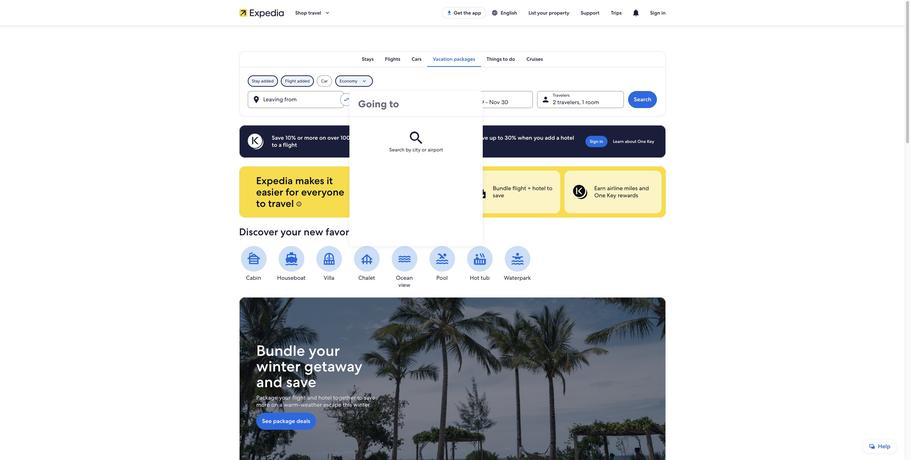 Task type: describe. For each thing, give the bounding box(es) containing it.
ocean view button
[[390, 246, 419, 289]]

sign inside 'bundle your winter getaway and save' main content
[[590, 139, 599, 144]]

escape
[[323, 401, 342, 409]]

hotel inside 'bundle your winter getaway and save package your flight and hotel together to save more on a warm-weather escape this winter.'
[[318, 394, 332, 402]]

flight inside 'bundle your winter getaway and save package your flight and hotel together to save more on a warm-weather escape this winter.'
[[292, 394, 306, 402]]

tab list inside 'bundle your winter getaway and save' main content
[[239, 51, 666, 67]]

prices.
[[418, 134, 435, 142]]

bundle flight + hotel to save
[[493, 185, 553, 199]]

search for search
[[634, 96, 652, 103]]

hotel inside bundle flight + hotel to save
[[533, 185, 546, 192]]

to inside expedia makes it easier for everyone to travel
[[256, 197, 266, 210]]

trips link
[[606, 6, 628, 19]]

flights link
[[380, 51, 406, 67]]

for
[[286, 186, 299, 199]]

miles
[[624, 185, 638, 192]]

save inside save 10% or more on over 100,000 hotels with member prices. also, members save up to 30% when you add a hotel to a flight
[[477, 134, 488, 142]]

winter.
[[354, 401, 371, 409]]

10%
[[286, 134, 296, 142]]

xsmall image
[[296, 201, 302, 207]]

added for flight added
[[297, 78, 310, 84]]

1 vertical spatial or
[[422, 147, 427, 153]]

to inside tab list
[[503, 56, 508, 62]]

1 nov from the left
[[466, 99, 477, 106]]

nov 29 - nov 30
[[466, 99, 509, 106]]

flight
[[285, 78, 296, 84]]

100,000
[[341, 134, 363, 142]]

discover
[[239, 226, 278, 238]]

save up warm-
[[286, 373, 316, 392]]

app
[[473, 10, 481, 16]]

favorite
[[326, 226, 361, 238]]

package
[[273, 418, 295, 425]]

ocean view
[[396, 274, 413, 289]]

learn
[[613, 139, 624, 144]]

learn about one key
[[613, 139, 655, 144]]

support
[[581, 10, 600, 16]]

support link
[[575, 6, 606, 19]]

bundle your winter getaway and save package your flight and hotel together to save more on a warm-weather escape this winter.
[[256, 341, 375, 409]]

together
[[333, 394, 356, 402]]

2 nov from the left
[[490, 99, 500, 106]]

things
[[487, 56, 502, 62]]

view
[[399, 281, 411, 289]]

this
[[343, 401, 352, 409]]

29
[[478, 99, 484, 106]]

3 out of 3 element
[[565, 171, 662, 213]]

it
[[327, 174, 333, 187]]

sign inside dropdown button
[[651, 10, 661, 16]]

houseboat button
[[277, 246, 306, 282]]

list
[[529, 10, 536, 16]]

your for bundle
[[309, 341, 340, 361]]

cruises link
[[521, 51, 549, 67]]

ocean
[[396, 274, 413, 282]]

your for discover
[[281, 226, 302, 238]]

communication center icon image
[[632, 9, 641, 17]]

do
[[509, 56, 515, 62]]

the
[[464, 10, 471, 16]]

0 horizontal spatial and
[[256, 373, 283, 392]]

your for list
[[538, 10, 548, 16]]

in inside main content
[[600, 139, 604, 144]]

vacation packages
[[433, 56, 476, 62]]

things to do link
[[481, 51, 521, 67]]

member
[[394, 134, 417, 142]]

pool button
[[428, 246, 457, 282]]

cars
[[412, 56, 422, 62]]

-
[[486, 99, 488, 106]]

airline
[[607, 185, 623, 192]]

cabin
[[246, 274, 261, 282]]

sign in link
[[586, 136, 608, 147]]

members
[[451, 134, 476, 142]]

up
[[490, 134, 497, 142]]

winter
[[256, 357, 301, 376]]

add
[[545, 134, 555, 142]]

download the app button image
[[447, 10, 453, 16]]

save 10% or more on over 100,000 hotels with member prices. also, members save up to 30% when you add a hotel to a flight
[[272, 134, 575, 149]]

in inside dropdown button
[[662, 10, 666, 16]]

get
[[454, 10, 463, 16]]

2 travelers, 1 room
[[553, 99, 600, 106]]

flight inside save 10% or more on over 100,000 hotels with member prices. also, members save up to 30% when you add a hotel to a flight
[[283, 141, 297, 149]]

2 out of 3 element
[[463, 171, 560, 213]]

expedia
[[256, 174, 293, 187]]

a left 10% in the top of the page
[[279, 141, 282, 149]]

to left 10% in the top of the page
[[272, 141, 277, 149]]

nov 29 - nov 30 button
[[450, 91, 533, 108]]

car
[[321, 78, 328, 84]]

one inside earn airline miles and one key rewards
[[594, 192, 606, 199]]

see package deals link
[[256, 413, 316, 430]]

warm-
[[284, 401, 301, 409]]

english
[[501, 10, 517, 16]]

more inside save 10% or more on over 100,000 hotels with member prices. also, members save up to 30% when you add a hotel to a flight
[[304, 134, 318, 142]]

getaway
[[304, 357, 363, 376]]

tub
[[481, 274, 490, 282]]

makes
[[295, 174, 324, 187]]

sign in inside dropdown button
[[651, 10, 666, 16]]

+
[[528, 185, 531, 192]]

or inside save 10% or more on over 100,000 hotels with member prices. also, members save up to 30% when you add a hotel to a flight
[[297, 134, 303, 142]]

rewards
[[618, 192, 638, 199]]

on inside save 10% or more on over 100,000 hotels with member prices. also, members save up to 30% when you add a hotel to a flight
[[319, 134, 326, 142]]

expedia logo image
[[239, 8, 284, 18]]

Going to text field
[[350, 91, 483, 117]]

about
[[625, 139, 637, 144]]

economy
[[340, 78, 358, 84]]

search for search by city or airport
[[390, 147, 405, 153]]

30%
[[505, 134, 517, 142]]

1 horizontal spatial key
[[647, 139, 655, 144]]

property
[[549, 10, 570, 16]]

get the app link
[[442, 7, 486, 18]]



Task type: locate. For each thing, give the bounding box(es) containing it.
1 vertical spatial search
[[390, 147, 405, 153]]

0 horizontal spatial hotel
[[318, 394, 332, 402]]

1 vertical spatial key
[[607, 192, 617, 199]]

vacation packages link
[[427, 51, 481, 67]]

hotel right the add
[[561, 134, 575, 142]]

save inside bundle flight + hotel to save
[[493, 192, 504, 199]]

city
[[413, 147, 421, 153]]

stay
[[364, 226, 382, 238]]

sign in left learn
[[590, 139, 604, 144]]

stays
[[362, 56, 374, 62]]

0 horizontal spatial nov
[[466, 99, 477, 106]]

deals
[[297, 418, 310, 425]]

key right the 'about' on the top
[[647, 139, 655, 144]]

travel left trailing image
[[309, 10, 321, 16]]

0 vertical spatial or
[[297, 134, 303, 142]]

or right 10% in the top of the page
[[297, 134, 303, 142]]

airport
[[428, 147, 443, 153]]

over
[[328, 134, 339, 142]]

sign right communication center icon
[[651, 10, 661, 16]]

pool
[[437, 274, 448, 282]]

1 horizontal spatial bundle
[[493, 185, 511, 192]]

sign in right communication center icon
[[651, 10, 666, 16]]

hot tub button
[[465, 246, 495, 282]]

2 travelers, 1 room button
[[538, 91, 624, 108]]

bundle for your
[[256, 341, 305, 361]]

hotel inside save 10% or more on over 100,000 hotels with member prices. also, members save up to 30% when you add a hotel to a flight
[[561, 134, 575, 142]]

0 horizontal spatial more
[[256, 401, 270, 409]]

0 vertical spatial search
[[634, 96, 652, 103]]

to down expedia
[[256, 197, 266, 210]]

0 vertical spatial bundle
[[493, 185, 511, 192]]

to right "this"
[[357, 394, 363, 402]]

english button
[[486, 6, 523, 19]]

cabin button
[[239, 246, 268, 282]]

1 horizontal spatial travel
[[309, 10, 321, 16]]

you
[[534, 134, 544, 142]]

travel inside dropdown button
[[309, 10, 321, 16]]

1 horizontal spatial one
[[638, 139, 646, 144]]

key right earn
[[607, 192, 617, 199]]

bundle inside bundle flight + hotel to save
[[493, 185, 511, 192]]

more
[[304, 134, 318, 142], [256, 401, 270, 409]]

0 horizontal spatial in
[[600, 139, 604, 144]]

sign in button
[[645, 4, 672, 21]]

sign in inside 'bundle your winter getaway and save' main content
[[590, 139, 604, 144]]

things to do
[[487, 56, 515, 62]]

0 vertical spatial and
[[639, 185, 649, 192]]

0 horizontal spatial sign
[[590, 139, 599, 144]]

trips
[[611, 10, 622, 16]]

1 vertical spatial bundle
[[256, 341, 305, 361]]

to inside bundle flight + hotel to save
[[547, 185, 553, 192]]

room
[[586, 99, 600, 106]]

list your property
[[529, 10, 570, 16]]

hotels
[[364, 134, 380, 142]]

by
[[406, 147, 412, 153]]

sign left learn
[[590, 139, 599, 144]]

2 vertical spatial flight
[[292, 394, 306, 402]]

1 horizontal spatial sign in
[[651, 10, 666, 16]]

shop travel
[[295, 10, 321, 16]]

1 vertical spatial hotel
[[533, 185, 546, 192]]

2 horizontal spatial hotel
[[561, 134, 575, 142]]

earn
[[594, 185, 606, 192]]

or
[[297, 134, 303, 142], [422, 147, 427, 153]]

2 vertical spatial and
[[307, 394, 317, 402]]

get the app
[[454, 10, 481, 16]]

0 horizontal spatial or
[[297, 134, 303, 142]]

1 vertical spatial on
[[271, 401, 278, 409]]

0 horizontal spatial bundle
[[256, 341, 305, 361]]

1 horizontal spatial more
[[304, 134, 318, 142]]

0 horizontal spatial added
[[261, 78, 274, 84]]

to inside 'bundle your winter getaway and save package your flight and hotel together to save more on a warm-weather escape this winter.'
[[357, 394, 363, 402]]

added for stay added
[[261, 78, 274, 84]]

nov left '29'
[[466, 99, 477, 106]]

0 horizontal spatial on
[[271, 401, 278, 409]]

0 vertical spatial more
[[304, 134, 318, 142]]

one left airline in the top of the page
[[594, 192, 606, 199]]

1 horizontal spatial added
[[297, 78, 310, 84]]

also,
[[437, 134, 449, 142]]

a inside 'bundle your winter getaway and save package your flight and hotel together to save more on a warm-weather escape this winter.'
[[279, 401, 282, 409]]

0 horizontal spatial travel
[[268, 197, 294, 210]]

flight inside bundle flight + hotel to save
[[513, 185, 526, 192]]

1 vertical spatial more
[[256, 401, 270, 409]]

everyone
[[301, 186, 345, 199]]

travel left xsmall icon
[[268, 197, 294, 210]]

see package deals
[[262, 418, 310, 425]]

1 horizontal spatial or
[[422, 147, 427, 153]]

shop
[[295, 10, 307, 16]]

sign in
[[651, 10, 666, 16], [590, 139, 604, 144]]

trailing image
[[324, 10, 331, 16]]

small image
[[492, 10, 498, 16]]

search by city or airport
[[390, 147, 443, 153]]

on left the over
[[319, 134, 326, 142]]

1 vertical spatial one
[[594, 192, 606, 199]]

and inside earn airline miles and one key rewards
[[639, 185, 649, 192]]

one
[[638, 139, 646, 144], [594, 192, 606, 199]]

1 horizontal spatial sign
[[651, 10, 661, 16]]

0 vertical spatial hotel
[[561, 134, 575, 142]]

your inside list your property link
[[538, 10, 548, 16]]

0 horizontal spatial key
[[607, 192, 617, 199]]

0 horizontal spatial sign in
[[590, 139, 604, 144]]

0 vertical spatial sign in
[[651, 10, 666, 16]]

bundle your winter getaway and save main content
[[0, 26, 905, 460]]

hot tub
[[470, 274, 490, 282]]

bundle inside 'bundle your winter getaway and save package your flight and hotel together to save more on a warm-weather escape this winter.'
[[256, 341, 305, 361]]

more right 10% in the top of the page
[[304, 134, 318, 142]]

search button
[[629, 91, 658, 108]]

and right warm-
[[307, 394, 317, 402]]

1 vertical spatial sign in
[[590, 139, 604, 144]]

0 vertical spatial flight
[[283, 141, 297, 149]]

0 vertical spatial one
[[638, 139, 646, 144]]

1 horizontal spatial and
[[307, 394, 317, 402]]

one right the 'about' on the top
[[638, 139, 646, 144]]

in right communication center icon
[[662, 10, 666, 16]]

a right the add
[[557, 134, 560, 142]]

your
[[538, 10, 548, 16], [281, 226, 302, 238], [309, 341, 340, 361], [279, 394, 291, 402]]

villa
[[324, 274, 335, 282]]

to
[[503, 56, 508, 62], [498, 134, 504, 142], [272, 141, 277, 149], [547, 185, 553, 192], [256, 197, 266, 210], [357, 394, 363, 402]]

added right flight
[[297, 78, 310, 84]]

1
[[583, 99, 584, 106]]

0 vertical spatial key
[[647, 139, 655, 144]]

1 horizontal spatial search
[[634, 96, 652, 103]]

0 horizontal spatial one
[[594, 192, 606, 199]]

stay added
[[252, 78, 274, 84]]

2 vertical spatial hotel
[[318, 394, 332, 402]]

key inside earn airline miles and one key rewards
[[607, 192, 617, 199]]

bundle
[[493, 185, 511, 192], [256, 341, 305, 361]]

1 horizontal spatial hotel
[[533, 185, 546, 192]]

added right stay
[[261, 78, 274, 84]]

waterpark
[[504, 274, 531, 282]]

to right +
[[547, 185, 553, 192]]

hot
[[470, 274, 480, 282]]

in left learn
[[600, 139, 604, 144]]

0 vertical spatial travel
[[309, 10, 321, 16]]

travel
[[309, 10, 321, 16], [268, 197, 294, 210]]

save left up
[[477, 134, 488, 142]]

save left +
[[493, 192, 504, 199]]

1 horizontal spatial in
[[662, 10, 666, 16]]

0 vertical spatial on
[[319, 134, 326, 142]]

1 vertical spatial flight
[[513, 185, 526, 192]]

save right "this"
[[364, 394, 375, 402]]

and up package
[[256, 373, 283, 392]]

hotel left together
[[318, 394, 332, 402]]

flights
[[385, 56, 401, 62]]

and right miles
[[639, 185, 649, 192]]

2 horizontal spatial and
[[639, 185, 649, 192]]

on left warm-
[[271, 401, 278, 409]]

chalet
[[359, 274, 375, 282]]

swap origin and destination values image
[[344, 96, 350, 103]]

earn airline miles and one key rewards
[[594, 185, 649, 199]]

stays link
[[356, 51, 380, 67]]

cars link
[[406, 51, 427, 67]]

1 vertical spatial in
[[600, 139, 604, 144]]

bundle for flight
[[493, 185, 511, 192]]

waterpark button
[[503, 246, 532, 282]]

package
[[256, 394, 278, 402]]

1 added from the left
[[261, 78, 274, 84]]

1 horizontal spatial on
[[319, 134, 326, 142]]

more inside 'bundle your winter getaway and save package your flight and hotel together to save more on a warm-weather escape this winter.'
[[256, 401, 270, 409]]

to left "do"
[[503, 56, 508, 62]]

0 horizontal spatial search
[[390, 147, 405, 153]]

travelers,
[[558, 99, 581, 106]]

more up see
[[256, 401, 270, 409]]

a left warm-
[[279, 401, 282, 409]]

1 vertical spatial and
[[256, 373, 283, 392]]

save
[[272, 134, 284, 142]]

or right 'city' at left top
[[422, 147, 427, 153]]

hotel right +
[[533, 185, 546, 192]]

cruises
[[527, 56, 543, 62]]

tab list
[[239, 51, 666, 67]]

travel sale activities deals image
[[239, 297, 666, 460]]

1 vertical spatial sign
[[590, 139, 599, 144]]

1 horizontal spatial nov
[[490, 99, 500, 106]]

easier
[[256, 186, 283, 199]]

search inside button
[[634, 96, 652, 103]]

0 vertical spatial sign
[[651, 10, 661, 16]]

hotel
[[561, 134, 575, 142], [533, 185, 546, 192], [318, 394, 332, 402]]

to right up
[[498, 134, 504, 142]]

expedia makes it easier for everyone to travel
[[256, 174, 345, 210]]

on inside 'bundle your winter getaway and save package your flight and hotel together to save more on a warm-weather escape this winter.'
[[271, 401, 278, 409]]

1 vertical spatial travel
[[268, 197, 294, 210]]

travel inside expedia makes it easier for everyone to travel
[[268, 197, 294, 210]]

nov
[[466, 99, 477, 106], [490, 99, 500, 106]]

nov right -
[[490, 99, 500, 106]]

added
[[261, 78, 274, 84], [297, 78, 310, 84]]

economy button
[[336, 75, 373, 87]]

stay
[[252, 78, 260, 84]]

chalet button
[[352, 246, 382, 282]]

when
[[518, 134, 533, 142]]

2 added from the left
[[297, 78, 310, 84]]

with
[[382, 134, 393, 142]]

tab list containing stays
[[239, 51, 666, 67]]

2
[[553, 99, 556, 106]]

0 vertical spatial in
[[662, 10, 666, 16]]

learn about one key link
[[611, 136, 658, 147]]



Task type: vqa. For each thing, say whether or not it's contained in the screenshot.
Text Field
no



